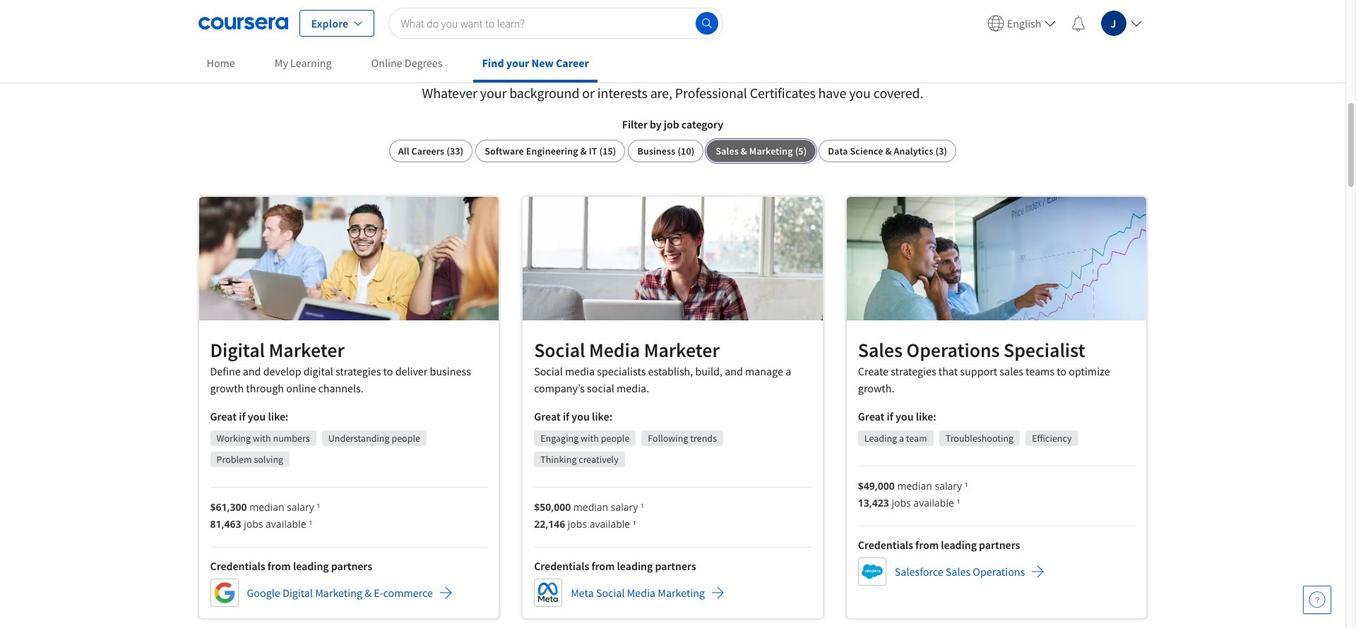 Task type: vqa. For each thing, say whether or not it's contained in the screenshot.
"Explore" dropdown button
no



Task type: locate. For each thing, give the bounding box(es) containing it.
None search field
[[389, 7, 723, 38]]

option group
[[389, 140, 956, 162]]

What do you want to learn? text field
[[389, 7, 723, 38]]

help center image
[[1309, 592, 1326, 609]]

None button
[[389, 140, 473, 162], [476, 140, 625, 162], [628, 140, 704, 162], [707, 140, 816, 162], [819, 140, 956, 162], [389, 140, 473, 162], [476, 140, 625, 162], [628, 140, 704, 162], [707, 140, 816, 162], [819, 140, 956, 162]]



Task type: describe. For each thing, give the bounding box(es) containing it.
social media marketer image
[[523, 197, 823, 320]]

coursera image
[[198, 12, 288, 34]]

sales operations specialist image
[[847, 197, 1147, 321]]

digital marketer image
[[199, 197, 499, 321]]



